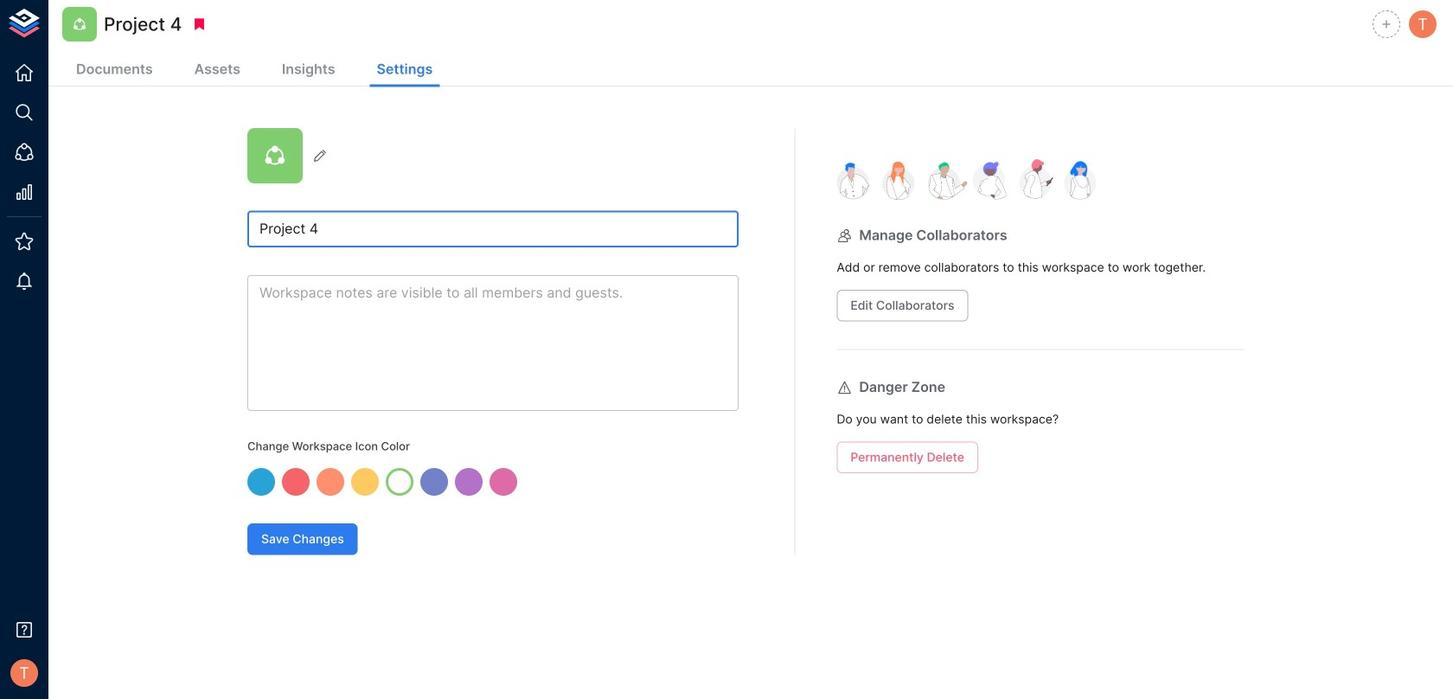 Task type: locate. For each thing, give the bounding box(es) containing it.
remove bookmark image
[[192, 16, 207, 32]]



Task type: describe. For each thing, give the bounding box(es) containing it.
Workspace notes are visible to all members and guests. text field
[[247, 275, 739, 411]]

Workspace Name text field
[[247, 211, 739, 247]]



Task type: vqa. For each thing, say whether or not it's contained in the screenshot.
Product
no



